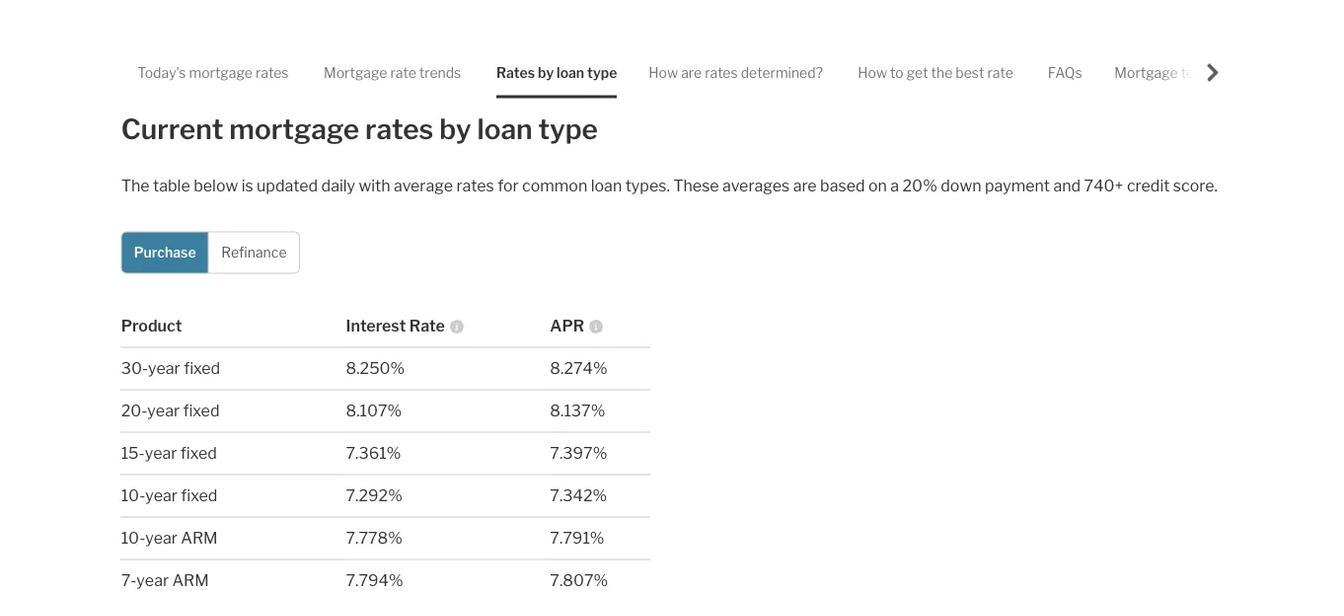 Task type: locate. For each thing, give the bounding box(es) containing it.
fixed
[[184, 359, 220, 378], [183, 401, 220, 420], [180, 444, 217, 463], [181, 486, 217, 505]]

rate left trends
[[390, 64, 416, 81]]

are left based
[[793, 176, 817, 195]]

option group containing purchase
[[121, 231, 300, 274]]

% for 7.791 %
[[590, 528, 604, 548]]

mortgage up current  mortgage rates by loan type in the left of the page
[[323, 64, 387, 81]]

1 horizontal spatial how
[[857, 64, 887, 81]]

arm down '10-year arm'
[[172, 571, 209, 590]]

7.292 %
[[346, 486, 402, 505]]

1 vertical spatial loan
[[477, 112, 533, 146]]

0 horizontal spatial by
[[439, 112, 471, 146]]

10-year arm
[[121, 528, 218, 548]]

0 vertical spatial are
[[681, 64, 701, 81]]

year for 10-year fixed
[[145, 486, 178, 505]]

1 vertical spatial 10-
[[121, 528, 145, 548]]

daily
[[321, 176, 355, 195]]

% up 7.778 %
[[388, 486, 402, 505]]

by
[[537, 64, 553, 81], [439, 112, 471, 146]]

down
[[941, 176, 981, 195]]

mortgage for current
[[229, 112, 359, 146]]

arm down the 10-year fixed
[[181, 528, 218, 548]]

types.
[[625, 176, 670, 195]]

how to get the best rate link
[[857, 47, 1013, 98]]

2 mortgage from the left
[[1114, 64, 1178, 81]]

1 horizontal spatial rate
[[987, 64, 1013, 81]]

rates
[[496, 64, 534, 81]]

tools
[[1180, 64, 1213, 81]]

% up '7.794 %'
[[388, 528, 403, 548]]

mortgage inside 'link'
[[323, 64, 387, 81]]

rates for today's
[[255, 64, 288, 81]]

0 horizontal spatial how
[[648, 64, 678, 81]]

year for 15-year fixed
[[145, 444, 177, 463]]

1 how from the left
[[648, 64, 678, 81]]

current
[[121, 112, 223, 146]]

arm
[[181, 528, 218, 548], [172, 571, 209, 590]]

how are rates determined? link
[[648, 47, 822, 98]]

fixed up 20-year fixed
[[184, 359, 220, 378]]

how
[[648, 64, 678, 81], [857, 64, 887, 81]]

purchase
[[134, 244, 196, 261]]

these
[[673, 176, 719, 195]]

mortgage rate trends
[[323, 64, 461, 81]]

%
[[390, 359, 405, 378], [593, 359, 607, 378], [387, 401, 402, 420], [591, 401, 605, 420], [387, 444, 401, 463], [593, 444, 607, 463], [388, 486, 402, 505], [593, 486, 607, 505], [388, 528, 403, 548], [590, 528, 604, 548], [389, 571, 403, 590], [594, 571, 608, 590]]

20-year fixed
[[121, 401, 220, 420]]

1 vertical spatial are
[[793, 176, 817, 195]]

% down 7.397 %
[[593, 486, 607, 505]]

mortgage inside "link"
[[188, 64, 252, 81]]

rate
[[390, 64, 416, 81], [987, 64, 1013, 81]]

2 horizontal spatial loan
[[591, 176, 622, 195]]

7.397
[[550, 444, 593, 463]]

how for how are rates determined?
[[648, 64, 678, 81]]

10- up 7-
[[121, 528, 145, 548]]

score.
[[1173, 176, 1218, 195]]

type right rates at the top
[[587, 64, 617, 81]]

1 horizontal spatial loan
[[556, 64, 584, 81]]

mortgage
[[323, 64, 387, 81], [1114, 64, 1178, 81]]

by down trends
[[439, 112, 471, 146]]

below
[[194, 176, 238, 195]]

the
[[931, 64, 952, 81]]

year up 7-year arm
[[145, 528, 178, 548]]

10- down 15-
[[121, 486, 145, 505]]

year down '10-year arm'
[[137, 571, 169, 590]]

year for 30-year fixed
[[148, 359, 180, 378]]

the
[[121, 176, 150, 195]]

the table below is updated daily with average rates for common loan types. these averages are based on a 20% down payment and 740+ credit score.
[[121, 176, 1218, 195]]

interest rate
[[346, 316, 445, 335]]

7.361
[[346, 444, 387, 463]]

0 vertical spatial mortgage
[[188, 64, 252, 81]]

7.794
[[346, 571, 389, 590]]

% up 8.137 %
[[593, 359, 607, 378]]

0 horizontal spatial loan
[[477, 112, 533, 146]]

% for 7.807 %
[[594, 571, 608, 590]]

rate right best
[[987, 64, 1013, 81]]

% down 7.791 %
[[594, 571, 608, 590]]

mortgage up updated
[[229, 112, 359, 146]]

0 vertical spatial type
[[587, 64, 617, 81]]

fixed down 20-year fixed
[[180, 444, 217, 463]]

on
[[868, 176, 887, 195]]

% up 7.342 %
[[593, 444, 607, 463]]

rates by loan type link
[[496, 47, 617, 98]]

mortgage rate trends link
[[323, 47, 461, 98]]

updated
[[257, 176, 318, 195]]

7.397 %
[[550, 444, 607, 463]]

10-year fixed
[[121, 486, 217, 505]]

get
[[906, 64, 928, 81]]

are
[[681, 64, 701, 81], [793, 176, 817, 195]]

1 mortgage from the left
[[323, 64, 387, 81]]

are left determined?
[[681, 64, 701, 81]]

2 how from the left
[[857, 64, 887, 81]]

% up 7.807 %
[[590, 528, 604, 548]]

0 horizontal spatial rate
[[390, 64, 416, 81]]

fixed up '10-year arm'
[[181, 486, 217, 505]]

% for 8.137 %
[[591, 401, 605, 420]]

fixed for 10-year fixed
[[181, 486, 217, 505]]

0 vertical spatial 10-
[[121, 486, 145, 505]]

1 vertical spatial mortgage
[[229, 112, 359, 146]]

% for 7.397 %
[[593, 444, 607, 463]]

option group
[[121, 231, 300, 274]]

1 10- from the top
[[121, 486, 145, 505]]

rates for how
[[704, 64, 737, 81]]

% down 8.250 %
[[387, 401, 402, 420]]

1 vertical spatial arm
[[172, 571, 209, 590]]

7.342 %
[[550, 486, 607, 505]]

0 vertical spatial loan
[[556, 64, 584, 81]]

loan up the for on the top
[[477, 112, 533, 146]]

year for 10-year arm
[[145, 528, 178, 548]]

8.274 %
[[550, 359, 607, 378]]

is
[[241, 176, 253, 195]]

rates
[[255, 64, 288, 81], [704, 64, 737, 81], [365, 112, 433, 146], [456, 176, 494, 195]]

rates inside "link"
[[255, 64, 288, 81]]

loan left the types.
[[591, 176, 622, 195]]

0 vertical spatial by
[[537, 64, 553, 81]]

mortgage
[[188, 64, 252, 81], [229, 112, 359, 146]]

how are rates determined?
[[648, 64, 822, 81]]

average
[[394, 176, 453, 195]]

8.250 %
[[346, 359, 405, 378]]

15-year fixed
[[121, 444, 217, 463]]

year up the 10-year fixed
[[145, 444, 177, 463]]

1 rate from the left
[[390, 64, 416, 81]]

rates by loan type
[[496, 64, 617, 81]]

by right rates at the top
[[537, 64, 553, 81]]

% up 7.292 %
[[387, 444, 401, 463]]

0 horizontal spatial are
[[681, 64, 701, 81]]

type
[[587, 64, 617, 81], [538, 112, 598, 146]]

common
[[522, 176, 587, 195]]

mortgage left tools
[[1114, 64, 1178, 81]]

fixed down 30-year fixed
[[183, 401, 220, 420]]

0 horizontal spatial mortgage
[[323, 64, 387, 81]]

today's mortgage rates link
[[137, 47, 288, 98]]

2 10- from the top
[[121, 528, 145, 548]]

year
[[148, 359, 180, 378], [147, 401, 180, 420], [145, 444, 177, 463], [145, 486, 178, 505], [145, 528, 178, 548], [137, 571, 169, 590]]

% down interest rate
[[390, 359, 405, 378]]

% down 7.778 %
[[389, 571, 403, 590]]

8.137 %
[[550, 401, 605, 420]]

0 vertical spatial arm
[[181, 528, 218, 548]]

type inside rates by loan type link
[[587, 64, 617, 81]]

year for 7-year arm
[[137, 571, 169, 590]]

mortgage right today's
[[188, 64, 252, 81]]

8.250
[[346, 359, 390, 378]]

current  mortgage rates by loan type
[[121, 112, 598, 146]]

1 horizontal spatial by
[[537, 64, 553, 81]]

mortgage for mortgage tools
[[1114, 64, 1178, 81]]

loan right rates at the top
[[556, 64, 584, 81]]

loan
[[556, 64, 584, 81], [477, 112, 533, 146], [591, 176, 622, 195]]

7.342
[[550, 486, 593, 505]]

trends
[[419, 64, 461, 81]]

% for 8.274 %
[[593, 359, 607, 378]]

with
[[359, 176, 390, 195]]

30-year fixed
[[121, 359, 220, 378]]

year up '15-year fixed' at the left of the page
[[147, 401, 180, 420]]

fixed for 15-year fixed
[[180, 444, 217, 463]]

payment
[[985, 176, 1050, 195]]

7.807
[[550, 571, 594, 590]]

type down rates by loan type link
[[538, 112, 598, 146]]

% down 8.274 %
[[591, 401, 605, 420]]

refinance
[[221, 244, 287, 261]]

1 horizontal spatial are
[[793, 176, 817, 195]]

today's
[[137, 64, 186, 81]]

1 horizontal spatial mortgage
[[1114, 64, 1178, 81]]

year up 20-year fixed
[[148, 359, 180, 378]]

2 vertical spatial loan
[[591, 176, 622, 195]]

year down '15-year fixed' at the left of the page
[[145, 486, 178, 505]]

1 vertical spatial by
[[439, 112, 471, 146]]

credit
[[1127, 176, 1170, 195]]



Task type: describe. For each thing, give the bounding box(es) containing it.
next image
[[1204, 64, 1222, 82]]

% for 7.778 %
[[388, 528, 403, 548]]

for
[[498, 176, 519, 195]]

rate
[[409, 316, 445, 335]]

how for how to get the best rate
[[857, 64, 887, 81]]

% for 7.794 %
[[389, 571, 403, 590]]

table
[[153, 176, 190, 195]]

Refinance radio
[[208, 231, 300, 274]]

7.778 %
[[346, 528, 403, 548]]

arm for 7-year arm
[[172, 571, 209, 590]]

fixed for 30-year fixed
[[184, 359, 220, 378]]

arm for 10-year arm
[[181, 528, 218, 548]]

7.292
[[346, 486, 388, 505]]

averages
[[722, 176, 790, 195]]

10- for 10-year fixed
[[121, 486, 145, 505]]

% for 8.107 %
[[387, 401, 402, 420]]

mortgage tools
[[1114, 64, 1213, 81]]

7.794 %
[[346, 571, 403, 590]]

to
[[890, 64, 903, 81]]

7.778
[[346, 528, 388, 548]]

20-
[[121, 401, 147, 420]]

today's mortgage rates
[[137, 64, 288, 81]]

mortgage for today's
[[188, 64, 252, 81]]

20%
[[902, 176, 937, 195]]

7.791
[[550, 528, 590, 548]]

740+
[[1084, 176, 1124, 195]]

8.274
[[550, 359, 593, 378]]

loan inside rates by loan type link
[[556, 64, 584, 81]]

% for 7.292 %
[[388, 486, 402, 505]]

best
[[955, 64, 984, 81]]

15-
[[121, 444, 145, 463]]

7.791 %
[[550, 528, 604, 548]]

apr
[[550, 316, 584, 335]]

and
[[1053, 176, 1081, 195]]

a
[[890, 176, 899, 195]]

product
[[121, 316, 182, 335]]

7-
[[121, 571, 137, 590]]

determined?
[[740, 64, 822, 81]]

interest
[[346, 316, 406, 335]]

30-
[[121, 359, 148, 378]]

faqs
[[1047, 64, 1082, 81]]

7.807 %
[[550, 571, 608, 590]]

based
[[820, 176, 865, 195]]

1 vertical spatial type
[[538, 112, 598, 146]]

faqs link
[[1047, 47, 1082, 98]]

how to get the best rate
[[857, 64, 1013, 81]]

8.107
[[346, 401, 387, 420]]

10- for 10-year arm
[[121, 528, 145, 548]]

2 rate from the left
[[987, 64, 1013, 81]]

mortgage for mortgage rate trends
[[323, 64, 387, 81]]

% for 8.250 %
[[390, 359, 405, 378]]

8.137
[[550, 401, 591, 420]]

% for 7.342 %
[[593, 486, 607, 505]]

8.107 %
[[346, 401, 402, 420]]

7.361 %
[[346, 444, 401, 463]]

% for 7.361 %
[[387, 444, 401, 463]]

rate inside 'link'
[[390, 64, 416, 81]]

rates for current
[[365, 112, 433, 146]]

mortgage tools link
[[1114, 47, 1213, 98]]

year for 20-year fixed
[[147, 401, 180, 420]]

Purchase radio
[[121, 231, 209, 274]]

fixed for 20-year fixed
[[183, 401, 220, 420]]

7-year arm
[[121, 571, 209, 590]]



Task type: vqa. For each thing, say whether or not it's contained in the screenshot.


